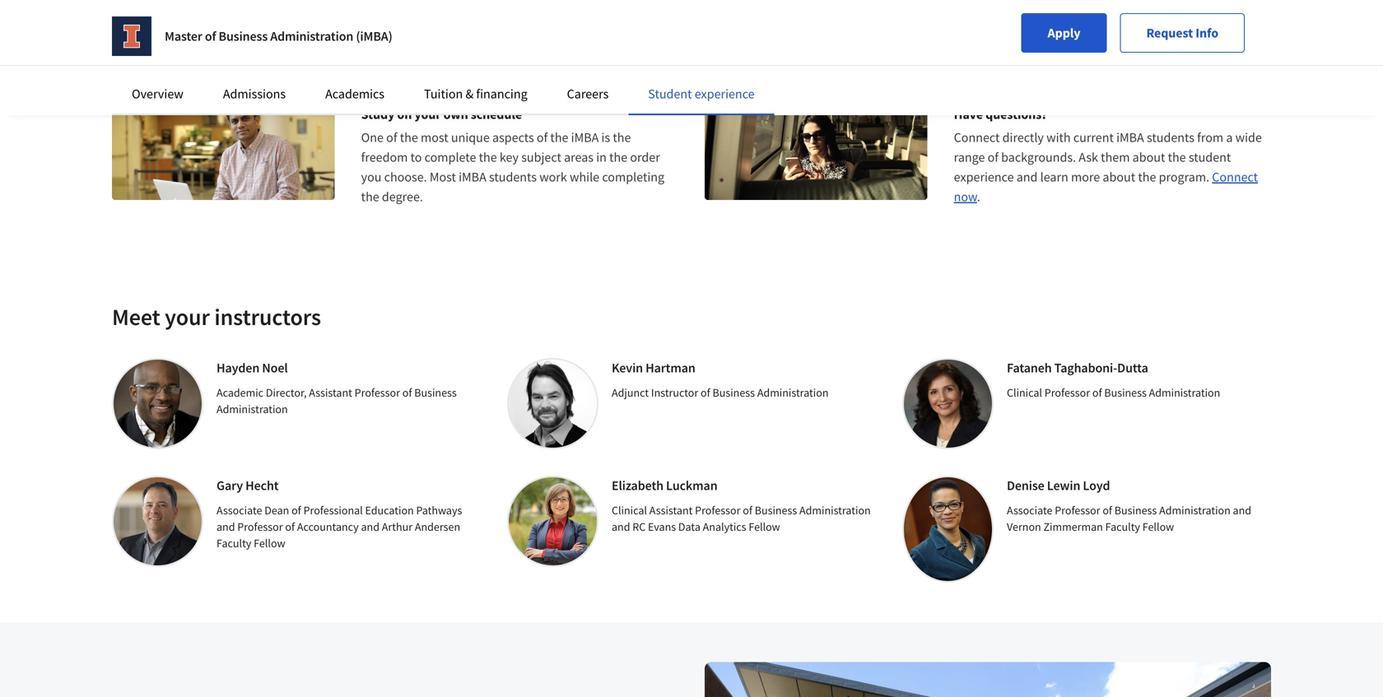 Task type: locate. For each thing, give the bounding box(es) containing it.
1 horizontal spatial fellow
[[749, 519, 780, 534]]

your right the on
[[414, 106, 441, 123]]

experience up .
[[954, 169, 1014, 185]]

0 horizontal spatial students
[[489, 169, 537, 185]]

most
[[430, 169, 456, 185]]

0 vertical spatial work
[[396, 4, 424, 21]]

1 horizontal spatial connect
[[1212, 169, 1258, 185]]

professor inside associate dean of professional education pathways and professor of accountancy and arthur andersen faculty fellow
[[237, 519, 283, 534]]

meet your classmates at iconverge, our annual on- campus networking and professional development event, or attend a u.s. or global immersion trip. students also connect through the program's networking platform.
[[954, 0, 1270, 60]]

through inside forge bonds and build camaraderie through challenging group work and exploratory breakout sessions, face-to- face in the online classroom.
[[558, 0, 602, 1]]

the up subject at the left
[[550, 129, 568, 146]]

0 vertical spatial assistant
[[309, 385, 352, 400]]

1 horizontal spatial meet
[[954, 0, 981, 1]]

2 associate from the left
[[1007, 503, 1052, 518]]

the inside forge bonds and build camaraderie through challenging group work and exploratory breakout sessions, face-to- face in the online classroom.
[[399, 24, 417, 40]]

loyd
[[1083, 477, 1110, 494]]

your up campus
[[983, 0, 1008, 1]]

0 vertical spatial students
[[1147, 129, 1195, 146]]

breakout
[[516, 4, 566, 21]]

platform.
[[1192, 44, 1243, 60]]

experience right student
[[695, 86, 755, 102]]

2 vertical spatial your
[[165, 303, 210, 331]]

0 vertical spatial faculty
[[1105, 519, 1140, 534]]

0 vertical spatial meet
[[954, 0, 981, 1]]

in right face
[[386, 24, 397, 40]]

a
[[1007, 24, 1013, 40], [1226, 129, 1233, 146]]

assistant right director,
[[309, 385, 352, 400]]

study
[[361, 106, 395, 123]]

0 horizontal spatial associate
[[217, 503, 262, 518]]

request
[[1146, 25, 1193, 41]]

1 horizontal spatial assistant
[[649, 503, 693, 518]]

1 horizontal spatial imba
[[571, 129, 599, 146]]

student
[[1189, 149, 1231, 165]]

0 vertical spatial in
[[386, 24, 397, 40]]

1 horizontal spatial experience
[[954, 169, 1014, 185]]

imba up areas in the left of the page
[[571, 129, 599, 146]]

on
[[397, 106, 412, 123]]

academics link
[[325, 86, 384, 102]]

students left "from"
[[1147, 129, 1195, 146]]

about right them
[[1133, 149, 1165, 165]]

the down you
[[361, 189, 379, 205]]

0 horizontal spatial meet
[[112, 303, 160, 331]]

lewin
[[1047, 477, 1080, 494]]

0 horizontal spatial your
[[165, 303, 210, 331]]

and
[[432, 0, 453, 1], [427, 4, 448, 21], [1065, 4, 1087, 21], [1016, 169, 1038, 185], [1233, 503, 1251, 518], [217, 519, 235, 534], [361, 519, 379, 534], [612, 519, 630, 534]]

development
[[1160, 4, 1233, 21]]

a right "from"
[[1226, 129, 1233, 146]]

admissions
[[223, 86, 286, 102]]

2 or from the left
[[1041, 24, 1052, 40]]

1 vertical spatial in
[[596, 149, 607, 165]]

1 horizontal spatial students
[[1147, 129, 1195, 146]]

1 vertical spatial faculty
[[217, 536, 251, 551]]

0 vertical spatial your
[[983, 0, 1008, 1]]

0 horizontal spatial a
[[1007, 24, 1013, 40]]

professor
[[355, 385, 400, 400], [1045, 385, 1090, 400], [695, 503, 740, 518], [1055, 503, 1100, 518], [237, 519, 283, 534]]

the down apply
[[1047, 44, 1066, 60]]

university of illinois gies college of business logo image
[[112, 16, 151, 56]]

of inside clinical assistant professor of business administration and rc evans data analytics fellow
[[743, 503, 752, 518]]

fellow inside associate professor of business administration and vernon zimmerman faculty fellow
[[1142, 519, 1174, 534]]

professor inside associate professor of business administration and vernon zimmerman faculty fellow
[[1055, 503, 1100, 518]]

gary
[[217, 477, 243, 494]]

networking down "classmates"
[[1000, 4, 1063, 21]]

fataneh
[[1007, 360, 1052, 376]]

0 horizontal spatial connect
[[954, 129, 1000, 146]]

0 horizontal spatial work
[[396, 4, 424, 21]]

student experience
[[648, 86, 755, 102]]

students inside connect directly with current imba students from a wide range of backgrounds. ask them about the student experience and learn more about the program.
[[1147, 129, 1195, 146]]

.
[[977, 189, 980, 205]]

work down subject at the left
[[539, 169, 567, 185]]

0 vertical spatial clinical
[[1007, 385, 1042, 400]]

0 vertical spatial connect
[[954, 129, 1000, 146]]

1 horizontal spatial your
[[414, 106, 441, 123]]

tuition & financing link
[[424, 86, 527, 102]]

administration inside academic director, assistant professor of business administration
[[217, 402, 288, 417]]

0 horizontal spatial faculty
[[217, 536, 251, 551]]

students
[[1179, 24, 1228, 40]]

gary hecht image
[[112, 476, 203, 567]]

range
[[954, 149, 985, 165]]

1 vertical spatial through
[[1001, 44, 1045, 60]]

networking down trip.
[[1126, 44, 1189, 60]]

2 horizontal spatial your
[[983, 0, 1008, 1]]

through up sessions,
[[558, 0, 602, 1]]

connect up the "range"
[[954, 129, 1000, 146]]

meet inside meet your classmates at iconverge, our annual on- campus networking and professional development event, or attend a u.s. or global immersion trip. students also connect through the program's networking platform.
[[954, 0, 981, 1]]

1 horizontal spatial associate
[[1007, 503, 1052, 518]]

work down bonds
[[396, 4, 424, 21]]

with
[[1046, 129, 1071, 146]]

connect for connect directly with current imba students from a wide range of backgrounds. ask them about the student experience and learn more about the program.
[[954, 129, 1000, 146]]

meet for meet your instructors
[[112, 303, 160, 331]]

connect now
[[954, 169, 1258, 205]]

bonds
[[395, 0, 429, 1]]

1 horizontal spatial work
[[539, 169, 567, 185]]

1 horizontal spatial or
[[1041, 24, 1052, 40]]

tuition
[[424, 86, 463, 102]]

your
[[983, 0, 1008, 1], [414, 106, 441, 123], [165, 303, 210, 331]]

elizabeth luckman image
[[507, 476, 599, 567]]

rc
[[632, 519, 646, 534]]

evans
[[648, 519, 676, 534]]

administration inside clinical assistant professor of business administration and rc evans data analytics fellow
[[799, 503, 871, 518]]

the inside meet your classmates at iconverge, our annual on- campus networking and professional development event, or attend a u.s. or global immersion trip. students also connect through the program's networking platform.
[[1047, 44, 1066, 60]]

and inside clinical assistant professor of business administration and rc evans data analytics fellow
[[612, 519, 630, 534]]

students
[[1147, 129, 1195, 146], [489, 169, 537, 185]]

associate up vernon
[[1007, 503, 1052, 518]]

0 horizontal spatial assistant
[[309, 385, 352, 400]]

your for instructors
[[165, 303, 210, 331]]

through inside meet your classmates at iconverge, our annual on- campus networking and professional development event, or attend a u.s. or global immersion trip. students also connect through the program's networking platform.
[[1001, 44, 1045, 60]]

apply
[[1048, 25, 1081, 41]]

associate inside associate dean of professional education pathways and professor of accountancy and arthur andersen faculty fellow
[[217, 503, 262, 518]]

your left instructors
[[165, 303, 210, 331]]

professional
[[303, 503, 363, 518]]

1 vertical spatial students
[[489, 169, 537, 185]]

2 horizontal spatial imba
[[1116, 129, 1144, 146]]

faculty inside associate professor of business administration and vernon zimmerman faculty fellow
[[1105, 519, 1140, 534]]

connect inside connect directly with current imba students from a wide range of backgrounds. ask them about the student experience and learn more about the program.
[[954, 129, 1000, 146]]

master
[[165, 28, 202, 44]]

subject
[[521, 149, 561, 165]]

master of business administration (imba)
[[165, 28, 392, 44]]

connect down student
[[1212, 169, 1258, 185]]

business inside academic director, assistant professor of business administration
[[414, 385, 457, 400]]

in down is at the top of the page
[[596, 149, 607, 165]]

hayden
[[217, 360, 259, 376]]

1 horizontal spatial faculty
[[1105, 519, 1140, 534]]

pathways
[[416, 503, 462, 518]]

financing
[[476, 86, 527, 102]]

clinical up the rc
[[612, 503, 647, 518]]

1 vertical spatial a
[[1226, 129, 1233, 146]]

clinical for fataneh taghaboni-dutta
[[1007, 385, 1042, 400]]

1 horizontal spatial in
[[596, 149, 607, 165]]

faculty
[[1105, 519, 1140, 534], [217, 536, 251, 551]]

student
[[648, 86, 692, 102]]

1 associate from the left
[[217, 503, 262, 518]]

overview
[[132, 86, 183, 102]]

vernon
[[1007, 519, 1041, 534]]

campus
[[954, 4, 997, 21]]

assistant up the evans
[[649, 503, 693, 518]]

freedom
[[361, 149, 408, 165]]

adjunct instructor of business administration
[[612, 385, 829, 400]]

1 vertical spatial work
[[539, 169, 567, 185]]

1 vertical spatial meet
[[112, 303, 160, 331]]

your inside meet your classmates at iconverge, our annual on- campus networking and professional development event, or attend a u.s. or global immersion trip. students also connect through the program's networking platform.
[[983, 0, 1008, 1]]

imba up them
[[1116, 129, 1144, 146]]

while
[[570, 169, 599, 185]]

0 horizontal spatial clinical
[[612, 503, 647, 518]]

imba down complete
[[459, 169, 486, 185]]

assistant inside clinical assistant professor of business administration and rc evans data analytics fellow
[[649, 503, 693, 518]]

your inside study on your own schedule one of the most unique aspects of the imba is the freedom to complete the key subject areas in the order you choose. most imba students work while completing the degree.
[[414, 106, 441, 123]]

0 horizontal spatial fellow
[[254, 536, 285, 551]]

sessions,
[[569, 4, 618, 21]]

students inside study on your own schedule one of the most unique aspects of the imba is the freedom to complete the key subject areas in the order you choose. most imba students work while completing the degree.
[[489, 169, 537, 185]]

dean
[[264, 503, 289, 518]]

associate for gary
[[217, 503, 262, 518]]

through down u.s. in the right of the page
[[1001, 44, 1045, 60]]

0 vertical spatial networking
[[1000, 4, 1063, 21]]

0 horizontal spatial networking
[[1000, 4, 1063, 21]]

1 vertical spatial clinical
[[612, 503, 647, 518]]

through
[[558, 0, 602, 1], [1001, 44, 1045, 60]]

elizabeth luckman
[[612, 477, 718, 494]]

1 vertical spatial assistant
[[649, 503, 693, 518]]

1 horizontal spatial clinical
[[1007, 385, 1042, 400]]

1 horizontal spatial a
[[1226, 129, 1233, 146]]

fataneh taghaboni-dutta image
[[902, 358, 994, 449]]

2 horizontal spatial fellow
[[1142, 519, 1174, 534]]

connect
[[954, 44, 998, 60]]

0 vertical spatial experience
[[695, 86, 755, 102]]

0 vertical spatial through
[[558, 0, 602, 1]]

0 vertical spatial about
[[1133, 149, 1165, 165]]

kevin hartman
[[612, 360, 695, 376]]

associate dean of professional education pathways and professor of accountancy and arthur andersen faculty fellow
[[217, 503, 462, 551]]

faculty down gary
[[217, 536, 251, 551]]

about down them
[[1103, 169, 1135, 185]]

faculty down loyd
[[1105, 519, 1140, 534]]

fataneh taghaboni-dutta
[[1007, 360, 1148, 376]]

fellow inside associate dean of professional education pathways and professor of accountancy and arthur andersen faculty fellow
[[254, 536, 285, 551]]

0 horizontal spatial through
[[558, 0, 602, 1]]

0 horizontal spatial or
[[954, 24, 966, 40]]

the right is at the top of the page
[[613, 129, 631, 146]]

clinical assistant professor of business administration and rc evans data analytics fellow
[[612, 503, 871, 534]]

clinical down fataneh
[[1007, 385, 1042, 400]]

have questions?
[[954, 106, 1047, 123]]

meet for meet your classmates at iconverge, our annual on- campus networking and professional development event, or attend a u.s. or global immersion trip. students also connect through the program's networking platform.
[[954, 0, 981, 1]]

immersion
[[1092, 24, 1151, 40]]

event,
[[1236, 4, 1270, 21]]

1 vertical spatial about
[[1103, 169, 1135, 185]]

a left u.s. in the right of the page
[[1007, 24, 1013, 40]]

1 vertical spatial your
[[414, 106, 441, 123]]

clinical inside clinical assistant professor of business administration and rc evans data analytics fellow
[[612, 503, 647, 518]]

1 vertical spatial connect
[[1212, 169, 1258, 185]]

0 horizontal spatial in
[[386, 24, 397, 40]]

or
[[954, 24, 966, 40], [1041, 24, 1052, 40]]

instructors
[[214, 303, 321, 331]]

1 vertical spatial experience
[[954, 169, 1014, 185]]

connect
[[954, 129, 1000, 146], [1212, 169, 1258, 185]]

fellow inside clinical assistant professor of business administration and rc evans data analytics fellow
[[749, 519, 780, 534]]

associate down gary hecht
[[217, 503, 262, 518]]

forge bonds and build camaraderie through challenging group work and exploratory breakout sessions, face-to- face in the online classroom.
[[361, 0, 669, 40]]

experience
[[695, 86, 755, 102], [954, 169, 1014, 185]]

kevin
[[612, 360, 643, 376]]

one
[[361, 129, 384, 146]]

business inside associate professor of business administration and vernon zimmerman faculty fellow
[[1115, 503, 1157, 518]]

about
[[1133, 149, 1165, 165], [1103, 169, 1135, 185]]

0 vertical spatial a
[[1007, 24, 1013, 40]]

connect inside connect now
[[1212, 169, 1258, 185]]

1 horizontal spatial networking
[[1126, 44, 1189, 60]]

students down key
[[489, 169, 537, 185]]

or right u.s. in the right of the page
[[1041, 24, 1052, 40]]

1 horizontal spatial through
[[1001, 44, 1045, 60]]

the left online
[[399, 24, 417, 40]]

accountancy
[[297, 519, 359, 534]]

or down campus
[[954, 24, 966, 40]]

of
[[205, 28, 216, 44], [386, 129, 397, 146], [537, 129, 548, 146], [988, 149, 999, 165], [402, 385, 412, 400], [701, 385, 710, 400], [1092, 385, 1102, 400], [292, 503, 301, 518], [743, 503, 752, 518], [1103, 503, 1112, 518], [285, 519, 295, 534]]

associate inside associate professor of business administration and vernon zimmerman faculty fellow
[[1007, 503, 1052, 518]]

schedule
[[471, 106, 522, 123]]



Task type: vqa. For each thing, say whether or not it's contained in the screenshot.
Dutta in the right bottom of the page
yes



Task type: describe. For each thing, give the bounding box(es) containing it.
professional
[[1089, 4, 1157, 21]]

clinical professor of business administration
[[1007, 385, 1220, 400]]

to-
[[647, 4, 663, 21]]

work inside study on your own schedule one of the most unique aspects of the imba is the freedom to complete the key subject areas in the order you choose. most imba students work while completing the degree.
[[539, 169, 567, 185]]

program's
[[1068, 44, 1123, 60]]

order
[[630, 149, 660, 165]]

them
[[1101, 149, 1130, 165]]

student experience link
[[648, 86, 755, 102]]

and inside connect directly with current imba students from a wide range of backgrounds. ask them about the student experience and learn more about the program.
[[1016, 169, 1038, 185]]

arthur
[[382, 519, 413, 534]]

of inside academic director, assistant professor of business administration
[[402, 385, 412, 400]]

also
[[1231, 24, 1254, 40]]

complete
[[425, 149, 476, 165]]

your for classmates
[[983, 0, 1008, 1]]

of inside associate professor of business administration and vernon zimmerman faculty fellow
[[1103, 503, 1112, 518]]

gary hecht
[[217, 477, 279, 494]]

tuition & financing
[[424, 86, 527, 102]]

choose.
[[384, 169, 427, 185]]

academic director, assistant professor of business administration
[[217, 385, 457, 417]]

the down is at the top of the page
[[609, 149, 627, 165]]

hartman
[[646, 360, 695, 376]]

dutta
[[1117, 360, 1148, 376]]

1 vertical spatial networking
[[1126, 44, 1189, 60]]

1 or from the left
[[954, 24, 966, 40]]

of inside connect directly with current imba students from a wide range of backgrounds. ask them about the student experience and learn more about the program.
[[988, 149, 999, 165]]

business inside clinical assistant professor of business administration and rc evans data analytics fellow
[[755, 503, 797, 518]]

more
[[1071, 169, 1100, 185]]

face
[[361, 24, 384, 40]]

trip.
[[1154, 24, 1176, 40]]

apply button
[[1021, 13, 1107, 53]]

faculty inside associate dean of professional education pathways and professor of accountancy and arthur andersen faculty fellow
[[217, 536, 251, 551]]

hayden noel
[[217, 360, 288, 376]]

directly
[[1002, 129, 1044, 146]]

exploratory
[[451, 4, 514, 21]]

professor inside academic director, assistant professor of business administration
[[355, 385, 400, 400]]

annual
[[1171, 0, 1209, 1]]

our
[[1149, 0, 1168, 1]]

challenging
[[605, 0, 669, 1]]

connect for connect now
[[1212, 169, 1258, 185]]

info
[[1196, 25, 1218, 41]]

group
[[361, 4, 394, 21]]

connect directly with current imba students from a wide range of backgrounds. ask them about the student experience and learn more about the program.
[[954, 129, 1262, 185]]

professor inside clinical assistant professor of business administration and rc evans data analytics fellow
[[695, 503, 740, 518]]

backgrounds.
[[1001, 149, 1076, 165]]

wide
[[1235, 129, 1262, 146]]

completing
[[602, 169, 664, 185]]

associate professor of business administration and vernon zimmerman faculty fellow
[[1007, 503, 1251, 534]]

data
[[678, 519, 701, 534]]

own
[[443, 106, 468, 123]]

you
[[361, 169, 382, 185]]

ask
[[1079, 149, 1098, 165]]

&
[[466, 86, 474, 102]]

questions?
[[986, 106, 1047, 123]]

0 horizontal spatial experience
[[695, 86, 755, 102]]

elizabeth
[[612, 477, 664, 494]]

director,
[[266, 385, 307, 400]]

key
[[500, 149, 519, 165]]

clinical for elizabeth luckman
[[612, 503, 647, 518]]

the left program.
[[1138, 169, 1156, 185]]

the up program.
[[1168, 149, 1186, 165]]

kevin hartman image
[[507, 358, 599, 449]]

face-
[[621, 4, 647, 21]]

adjunct
[[612, 385, 649, 400]]

meet your instructors
[[112, 303, 321, 331]]

global
[[1055, 24, 1089, 40]]

denise lewin loyd
[[1007, 477, 1110, 494]]

andersen
[[415, 519, 460, 534]]

learn
[[1040, 169, 1068, 185]]

classmates
[[1011, 0, 1072, 1]]

careers
[[567, 86, 609, 102]]

classroom.
[[457, 24, 517, 40]]

a inside connect directly with current imba students from a wide range of backgrounds. ask them about the student experience and learn more about the program.
[[1226, 129, 1233, 146]]

hayden noel image
[[112, 358, 203, 449]]

noel
[[262, 360, 288, 376]]

the left key
[[479, 149, 497, 165]]

request info button
[[1120, 13, 1245, 53]]

study on your own schedule one of the most unique aspects of the imba is the freedom to complete the key subject areas in the order you choose. most imba students work while completing the degree.
[[361, 106, 664, 205]]

is
[[601, 129, 610, 146]]

have
[[954, 106, 983, 123]]

experience inside connect directly with current imba students from a wide range of backgrounds. ask them about the student experience and learn more about the program.
[[954, 169, 1014, 185]]

online
[[420, 24, 455, 40]]

and inside associate professor of business administration and vernon zimmerman faculty fellow
[[1233, 503, 1251, 518]]

associate for denise
[[1007, 503, 1052, 518]]

areas
[[564, 149, 594, 165]]

zimmerman
[[1043, 519, 1103, 534]]

imba inside connect directly with current imba students from a wide range of backgrounds. ask them about the student experience and learn more about the program.
[[1116, 129, 1144, 146]]

current
[[1073, 129, 1114, 146]]

in inside forge bonds and build camaraderie through challenging group work and exploratory breakout sessions, face-to- face in the online classroom.
[[386, 24, 397, 40]]

denise lewin loyd image
[[902, 476, 994, 583]]

work inside forge bonds and build camaraderie through challenging group work and exploratory breakout sessions, face-to- face in the online classroom.
[[396, 4, 424, 21]]

in inside study on your own schedule one of the most unique aspects of the imba is the freedom to complete the key subject areas in the order you choose. most imba students work while completing the degree.
[[596, 149, 607, 165]]

now
[[954, 189, 977, 205]]

0 horizontal spatial imba
[[459, 169, 486, 185]]

build
[[456, 0, 484, 1]]

instructor
[[651, 385, 698, 400]]

(imba)
[[356, 28, 392, 44]]

aspects
[[492, 129, 534, 146]]

a inside meet your classmates at iconverge, our annual on- campus networking and professional development event, or attend a u.s. or global immersion trip. students also connect through the program's networking platform.
[[1007, 24, 1013, 40]]

assistant inside academic director, assistant professor of business administration
[[309, 385, 352, 400]]

degree.
[[382, 189, 423, 205]]

careers link
[[567, 86, 609, 102]]

and inside meet your classmates at iconverge, our annual on- campus networking and professional development event, or attend a u.s. or global immersion trip. students also connect through the program's networking platform.
[[1065, 4, 1087, 21]]

administration inside associate professor of business administration and vernon zimmerman faculty fellow
[[1159, 503, 1231, 518]]

program.
[[1159, 169, 1209, 185]]

the up to at left
[[400, 129, 418, 146]]



